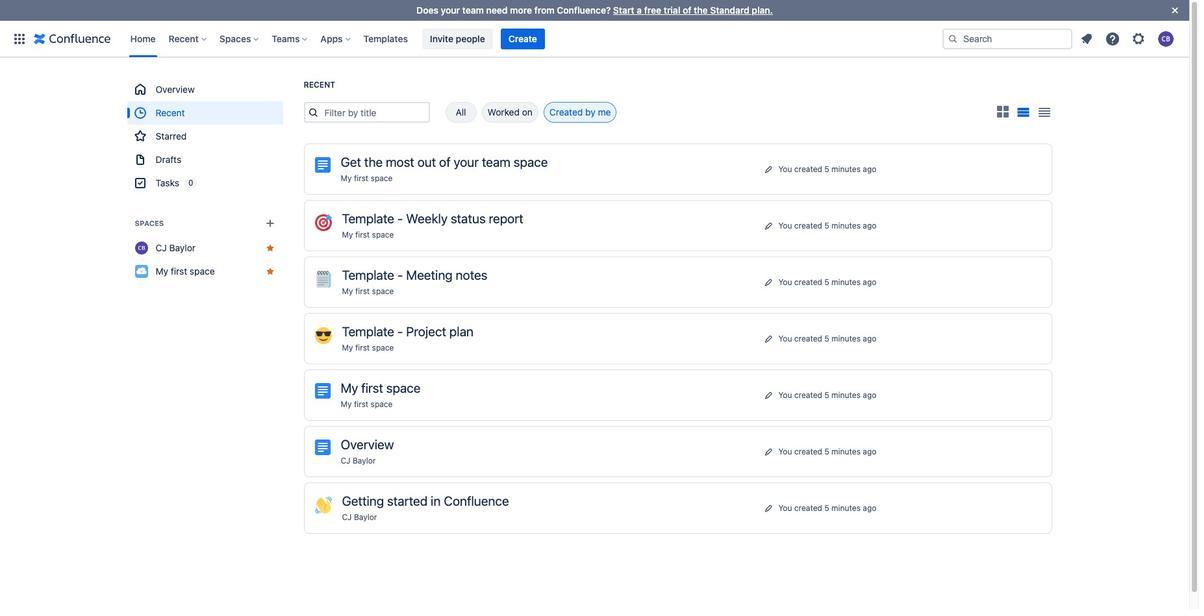 Task type: describe. For each thing, give the bounding box(es) containing it.
overview link
[[127, 78, 283, 101]]

you created 5 minutes ago for confluence
[[779, 503, 877, 513]]

recent inside 'dropdown button'
[[169, 33, 199, 44]]

cj baylor link for getting
[[342, 513, 377, 523]]

started
[[387, 494, 428, 509]]

my first space link for get the most out of your team space
[[341, 174, 393, 183]]

1 horizontal spatial of
[[683, 5, 692, 16]]

my first space link for template - project plan
[[342, 343, 394, 353]]

start
[[614, 5, 635, 16]]

my inside get the most out of your team space my first space
[[341, 174, 352, 183]]

home
[[130, 33, 156, 44]]

a
[[637, 5, 642, 16]]

my first space link for template - meeting notes
[[342, 287, 394, 296]]

your inside get the most out of your team space my first space
[[454, 155, 479, 170]]

help icon image
[[1106, 31, 1121, 46]]

baylor inside getting started in confluence cj baylor
[[354, 513, 377, 523]]

cj inside getting started in confluence cj baylor
[[342, 513, 352, 523]]

all button
[[446, 102, 477, 123]]

space inside template - project plan my first space
[[372, 343, 394, 353]]

weekly
[[406, 211, 448, 226]]

created for status
[[795, 221, 823, 230]]

6 you created 5 minutes ago from the top
[[779, 447, 877, 457]]

create
[[509, 33, 537, 44]]

space down template - project plan my first space
[[387, 381, 421, 396]]

home link
[[126, 28, 160, 49]]

drafts link
[[127, 148, 283, 172]]

you for confluence
[[779, 503, 793, 513]]

status
[[451, 211, 486, 226]]

5 for plan
[[825, 334, 830, 344]]

need
[[487, 5, 508, 16]]

5 for status
[[825, 221, 830, 230]]

baylor inside overview cj baylor
[[353, 456, 376, 466]]

overview cj baylor
[[341, 437, 394, 466]]

list image
[[1018, 108, 1030, 117]]

people
[[456, 33, 485, 44]]

invite
[[430, 33, 454, 44]]

first inside template - meeting notes my first space
[[355, 287, 370, 296]]

space inside template - weekly status report my first space
[[372, 230, 394, 240]]

ago for notes
[[863, 277, 877, 287]]

0 vertical spatial your
[[441, 5, 460, 16]]

settings icon image
[[1132, 31, 1147, 46]]

my inside template - meeting notes my first space
[[342, 287, 353, 296]]

ago for confluence
[[863, 503, 877, 513]]

apps
[[321, 33, 343, 44]]

1 vertical spatial spaces
[[135, 219, 164, 228]]

6 ago from the top
[[863, 447, 877, 457]]

create a space image
[[262, 216, 278, 231]]

unstar this space image for my first space
[[265, 267, 275, 277]]

template - meeting notes my first space
[[342, 268, 488, 296]]

:wave: image
[[315, 497, 332, 514]]

cards image
[[995, 104, 1011, 119]]

space down "on"
[[514, 155, 548, 170]]

template for template - meeting notes
[[342, 268, 395, 283]]

my inside template - weekly status report my first space
[[342, 230, 353, 240]]

cj baylor
[[156, 242, 196, 254]]

you for out
[[779, 164, 793, 174]]

space up overview cj baylor
[[371, 400, 393, 410]]

:wave: image
[[315, 497, 332, 514]]

0 vertical spatial baylor
[[169, 242, 196, 254]]

spaces inside popup button
[[220, 33, 251, 44]]

out
[[418, 155, 436, 170]]

space down most on the top left of the page
[[371, 174, 393, 183]]

your profile and preferences image
[[1159, 31, 1175, 46]]

5 for notes
[[825, 277, 830, 287]]

minutes for confluence
[[832, 503, 861, 513]]

team inside get the most out of your team space my first space
[[482, 155, 511, 170]]

teams
[[272, 33, 300, 44]]

of inside get the most out of your team space my first space
[[439, 155, 451, 170]]

1 vertical spatial recent
[[304, 80, 335, 90]]

appswitcher icon image
[[12, 31, 27, 46]]

you created 5 minutes ago for status
[[779, 221, 877, 230]]

meeting
[[406, 268, 453, 283]]

first inside template - project plan my first space
[[355, 343, 370, 353]]

invite people
[[430, 33, 485, 44]]

page image for my
[[315, 384, 331, 399]]

you for my
[[779, 390, 793, 400]]

close image
[[1168, 3, 1184, 18]]

notification icon image
[[1080, 31, 1095, 46]]

overview for overview
[[156, 84, 195, 95]]

worked
[[488, 107, 520, 118]]

you created 5 minutes ago for my
[[779, 390, 877, 400]]

my first space link for my first space
[[341, 400, 393, 410]]

template - weekly status report my first space
[[342, 211, 524, 240]]

5 for confluence
[[825, 503, 830, 513]]

created for confluence
[[795, 503, 823, 513]]

project
[[406, 324, 447, 339]]

does
[[417, 5, 439, 16]]

invite people button
[[422, 28, 493, 49]]

0 vertical spatial team
[[463, 5, 484, 16]]

getting
[[342, 494, 384, 509]]

you created 5 minutes ago for out
[[779, 164, 877, 174]]

0 vertical spatial cj baylor link
[[127, 237, 283, 260]]

ago for status
[[863, 221, 877, 230]]

you for status
[[779, 221, 793, 230]]

by
[[586, 107, 596, 118]]

my first space link down cj baylor
[[127, 260, 283, 283]]

template for template - weekly status report
[[342, 211, 395, 226]]

6 created from the top
[[795, 447, 823, 457]]

you created 5 minutes ago for plan
[[779, 334, 877, 344]]

cj inside overview cj baylor
[[341, 456, 351, 466]]

first inside get the most out of your team space my first space
[[354, 174, 369, 183]]

6 5 from the top
[[825, 447, 830, 457]]

space inside template - meeting notes my first space
[[372, 287, 394, 296]]

page image for get
[[315, 157, 331, 173]]

most
[[386, 155, 415, 170]]

first inside template - weekly status report my first space
[[355, 230, 370, 240]]



Task type: locate. For each thing, give the bounding box(es) containing it.
ago
[[863, 164, 877, 174], [863, 221, 877, 230], [863, 277, 877, 287], [863, 334, 877, 344], [863, 390, 877, 400], [863, 447, 877, 457], [863, 503, 877, 513]]

5 for out
[[825, 164, 830, 174]]

overview up 'recent' link
[[156, 84, 195, 95]]

- for meeting
[[398, 268, 403, 283]]

2 vertical spatial recent
[[156, 107, 185, 118]]

spaces
[[220, 33, 251, 44], [135, 219, 164, 228]]

1 vertical spatial unstar this space image
[[265, 267, 275, 277]]

4 you created 5 minutes ago from the top
[[779, 334, 877, 344]]

- inside template - project plan my first space
[[398, 324, 403, 339]]

more
[[510, 5, 532, 16]]

1 minutes from the top
[[832, 164, 861, 174]]

all
[[456, 107, 466, 118]]

ago for plan
[[863, 334, 877, 344]]

from
[[535, 5, 555, 16]]

- inside template - meeting notes my first space
[[398, 268, 403, 283]]

the right the get
[[365, 155, 383, 170]]

3 5 from the top
[[825, 277, 830, 287]]

0 horizontal spatial overview
[[156, 84, 195, 95]]

page image
[[315, 157, 331, 173], [315, 384, 331, 399], [315, 440, 331, 456]]

4 ago from the top
[[863, 334, 877, 344]]

me
[[598, 107, 611, 118]]

spaces up cj baylor
[[135, 219, 164, 228]]

start a free trial of the standard plan. link
[[614, 5, 773, 16]]

2 ago from the top
[[863, 221, 877, 230]]

recent
[[169, 33, 199, 44], [304, 80, 335, 90], [156, 107, 185, 118]]

5 for my
[[825, 390, 830, 400]]

4 minutes from the top
[[832, 334, 861, 344]]

template left project
[[342, 324, 395, 339]]

getting started in confluence cj baylor
[[342, 494, 509, 523]]

7 you created 5 minutes ago from the top
[[779, 503, 877, 513]]

7 you from the top
[[779, 503, 793, 513]]

my first space link right :dart: image
[[342, 230, 394, 240]]

2 vertical spatial page image
[[315, 440, 331, 456]]

my first space link down the get
[[341, 174, 393, 183]]

1 page image from the top
[[315, 157, 331, 173]]

space
[[514, 155, 548, 170], [371, 174, 393, 183], [372, 230, 394, 240], [190, 266, 215, 277], [372, 287, 394, 296], [372, 343, 394, 353], [387, 381, 421, 396], [371, 400, 393, 410]]

the
[[694, 5, 708, 16], [365, 155, 383, 170]]

created for plan
[[795, 334, 823, 344]]

1 vertical spatial your
[[454, 155, 479, 170]]

minutes
[[832, 164, 861, 174], [832, 221, 861, 230], [832, 277, 861, 287], [832, 334, 861, 344], [832, 390, 861, 400], [832, 447, 861, 457], [832, 503, 861, 513]]

my inside template - project plan my first space
[[342, 343, 353, 353]]

minutes for my
[[832, 390, 861, 400]]

starred link
[[127, 125, 283, 148]]

0 vertical spatial -
[[398, 211, 403, 226]]

the right trial
[[694, 5, 708, 16]]

5 minutes from the top
[[832, 390, 861, 400]]

ago for out
[[863, 164, 877, 174]]

created
[[550, 107, 583, 118]]

1 vertical spatial overview
[[341, 437, 394, 452]]

2 page image from the top
[[315, 384, 331, 399]]

overview for overview cj baylor
[[341, 437, 394, 452]]

apps button
[[317, 28, 356, 49]]

unstar this space image for cj baylor
[[265, 243, 275, 254]]

:dart: image
[[315, 215, 332, 231]]

2 you created 5 minutes ago from the top
[[779, 221, 877, 230]]

2 vertical spatial template
[[342, 324, 395, 339]]

templates
[[364, 33, 408, 44]]

1 created from the top
[[795, 164, 823, 174]]

spaces right recent 'dropdown button'
[[220, 33, 251, 44]]

banner containing home
[[0, 20, 1190, 57]]

3 you from the top
[[779, 277, 793, 287]]

1 unstar this space image from the top
[[265, 243, 275, 254]]

1 you created 5 minutes ago from the top
[[779, 164, 877, 174]]

template inside template - weekly status report my first space
[[342, 211, 395, 226]]

first up my first space my first space
[[355, 343, 370, 353]]

created
[[795, 164, 823, 174], [795, 221, 823, 230], [795, 277, 823, 287], [795, 334, 823, 344], [795, 390, 823, 400], [795, 447, 823, 457], [795, 503, 823, 513]]

0 vertical spatial recent
[[169, 33, 199, 44]]

0 vertical spatial the
[[694, 5, 708, 16]]

you created 5 minutes ago for notes
[[779, 277, 877, 287]]

unstar this space image
[[265, 243, 275, 254], [265, 267, 275, 277]]

ago for my
[[863, 390, 877, 400]]

created for out
[[795, 164, 823, 174]]

1 vertical spatial of
[[439, 155, 451, 170]]

page image left overview cj baylor
[[315, 440, 331, 456]]

global element
[[8, 20, 943, 57]]

template - project plan my first space
[[342, 324, 474, 353]]

5 5 from the top
[[825, 390, 830, 400]]

first down template - project plan my first space
[[362, 381, 383, 396]]

tasks
[[156, 177, 179, 189]]

you for notes
[[779, 277, 793, 287]]

space down cj baylor
[[190, 266, 215, 277]]

minutes for status
[[832, 221, 861, 230]]

space up template - meeting notes my first space at the left top of page
[[372, 230, 394, 240]]

1 vertical spatial -
[[398, 268, 403, 283]]

worked on button
[[482, 102, 539, 123]]

cj down getting in the bottom left of the page
[[342, 513, 352, 523]]

0 vertical spatial template
[[342, 211, 395, 226]]

2 vertical spatial cj
[[342, 513, 352, 523]]

4 you from the top
[[779, 334, 793, 344]]

my first space link for template - weekly status report
[[342, 230, 394, 240]]

0 horizontal spatial the
[[365, 155, 383, 170]]

space up my first space my first space
[[372, 343, 394, 353]]

recent button
[[165, 28, 212, 49]]

Filter by title field
[[321, 103, 429, 122]]

baylor
[[169, 242, 196, 254], [353, 456, 376, 466], [354, 513, 377, 523]]

0 vertical spatial unstar this space image
[[265, 243, 275, 254]]

1 vertical spatial team
[[482, 155, 511, 170]]

of right out
[[439, 155, 451, 170]]

4 5 from the top
[[825, 334, 830, 344]]

:sunglasses: image
[[315, 328, 332, 345], [315, 328, 332, 345]]

teams button
[[268, 28, 313, 49]]

template right :dart: image
[[342, 211, 395, 226]]

cj baylor link up getting in the bottom left of the page
[[341, 456, 376, 466]]

confluence
[[444, 494, 509, 509]]

template inside template - project plan my first space
[[342, 324, 395, 339]]

3 created from the top
[[795, 277, 823, 287]]

free
[[645, 5, 662, 16]]

:notepad_spiral: image
[[315, 271, 332, 288]]

0 horizontal spatial of
[[439, 155, 451, 170]]

you for plan
[[779, 334, 793, 344]]

5
[[825, 164, 830, 174], [825, 221, 830, 230], [825, 277, 830, 287], [825, 334, 830, 344], [825, 390, 830, 400], [825, 447, 830, 457], [825, 503, 830, 513]]

template right :notepad_spiral: image
[[342, 268, 395, 283]]

1 you from the top
[[779, 164, 793, 174]]

0 vertical spatial spaces
[[220, 33, 251, 44]]

recent right home
[[169, 33, 199, 44]]

1 5 from the top
[[825, 164, 830, 174]]

:dart: image
[[315, 215, 332, 231]]

my
[[341, 174, 352, 183], [342, 230, 353, 240], [156, 266, 168, 277], [342, 287, 353, 296], [342, 343, 353, 353], [341, 381, 358, 396], [341, 400, 352, 410]]

confluence?
[[557, 5, 611, 16]]

templates link
[[360, 28, 412, 49]]

search image
[[948, 33, 959, 44]]

recent up 'starred' at the left of page
[[156, 107, 185, 118]]

baylor up getting in the bottom left of the page
[[353, 456, 376, 466]]

in
[[431, 494, 441, 509]]

my first space link up my first space my first space
[[342, 343, 394, 353]]

get
[[341, 155, 361, 170]]

:notepad_spiral: image
[[315, 271, 332, 288]]

1 horizontal spatial overview
[[341, 437, 394, 452]]

you
[[779, 164, 793, 174], [779, 221, 793, 230], [779, 277, 793, 287], [779, 334, 793, 344], [779, 390, 793, 400], [779, 447, 793, 457], [779, 503, 793, 513]]

cj baylor link up my first space
[[127, 237, 283, 260]]

cj
[[156, 242, 167, 254], [341, 456, 351, 466], [342, 513, 352, 523]]

5 you created 5 minutes ago from the top
[[779, 390, 877, 400]]

4 created from the top
[[795, 334, 823, 344]]

3 template from the top
[[342, 324, 395, 339]]

on
[[522, 107, 533, 118]]

1 vertical spatial template
[[342, 268, 395, 283]]

template inside template - meeting notes my first space
[[342, 268, 395, 283]]

banner
[[0, 20, 1190, 57]]

3 - from the top
[[398, 324, 403, 339]]

tab list containing all
[[430, 102, 617, 123]]

you created 5 minutes ago
[[779, 164, 877, 174], [779, 221, 877, 230], [779, 277, 877, 287], [779, 334, 877, 344], [779, 390, 877, 400], [779, 447, 877, 457], [779, 503, 877, 513]]

create link
[[501, 28, 545, 49]]

compact list image
[[1037, 105, 1053, 120]]

2 vertical spatial baylor
[[354, 513, 377, 523]]

group containing overview
[[127, 78, 283, 195]]

- for weekly
[[398, 211, 403, 226]]

space up template - project plan my first space
[[372, 287, 394, 296]]

your right out
[[454, 155, 479, 170]]

of
[[683, 5, 692, 16], [439, 155, 451, 170]]

plan
[[450, 324, 474, 339]]

-
[[398, 211, 403, 226], [398, 268, 403, 283], [398, 324, 403, 339]]

2 vertical spatial cj baylor link
[[342, 513, 377, 523]]

team
[[463, 5, 484, 16], [482, 155, 511, 170]]

2 created from the top
[[795, 221, 823, 230]]

your
[[441, 5, 460, 16], [454, 155, 479, 170]]

minutes for notes
[[832, 277, 861, 287]]

team down worked
[[482, 155, 511, 170]]

1 horizontal spatial the
[[694, 5, 708, 16]]

tab list
[[430, 102, 617, 123]]

cj up getting in the bottom left of the page
[[341, 456, 351, 466]]

cj up my first space
[[156, 242, 167, 254]]

1 horizontal spatial spaces
[[220, 33, 251, 44]]

my first space link right :notepad_spiral: image
[[342, 287, 394, 296]]

6 minutes from the top
[[832, 447, 861, 457]]

1 - from the top
[[398, 211, 403, 226]]

1 vertical spatial the
[[365, 155, 383, 170]]

minutes for plan
[[832, 334, 861, 344]]

first
[[354, 174, 369, 183], [355, 230, 370, 240], [171, 266, 187, 277], [355, 287, 370, 296], [355, 343, 370, 353], [362, 381, 383, 396], [354, 400, 369, 410]]

7 ago from the top
[[863, 503, 877, 513]]

0 vertical spatial cj
[[156, 242, 167, 254]]

cj baylor link for overview
[[341, 456, 376, 466]]

my first space link
[[341, 174, 393, 183], [342, 230, 394, 240], [127, 260, 283, 283], [342, 287, 394, 296], [342, 343, 394, 353], [341, 400, 393, 410]]

first down cj baylor
[[171, 266, 187, 277]]

1 vertical spatial cj
[[341, 456, 351, 466]]

the inside get the most out of your team space my first space
[[365, 155, 383, 170]]

cj baylor link
[[127, 237, 283, 260], [341, 456, 376, 466], [342, 513, 377, 523]]

3 ago from the top
[[863, 277, 877, 287]]

5 ago from the top
[[863, 390, 877, 400]]

get the most out of your team space my first space
[[341, 155, 548, 183]]

7 created from the top
[[795, 503, 823, 513]]

confluence image
[[34, 31, 111, 46], [34, 31, 111, 46]]

standard
[[711, 5, 750, 16]]

baylor up my first space
[[169, 242, 196, 254]]

notes
[[456, 268, 488, 283]]

recent link
[[127, 101, 283, 125]]

worked on
[[488, 107, 533, 118]]

0
[[188, 178, 193, 188]]

2 5 from the top
[[825, 221, 830, 230]]

3 minutes from the top
[[832, 277, 861, 287]]

2 template from the top
[[342, 268, 395, 283]]

my first space link up overview cj baylor
[[341, 400, 393, 410]]

drafts
[[156, 154, 181, 165]]

6 you from the top
[[779, 447, 793, 457]]

minutes for out
[[832, 164, 861, 174]]

5 you from the top
[[779, 390, 793, 400]]

first right :notepad_spiral: image
[[355, 287, 370, 296]]

first right :dart: icon
[[355, 230, 370, 240]]

cj baylor link down getting in the bottom left of the page
[[342, 513, 377, 523]]

recent down apps
[[304, 80, 335, 90]]

created for notes
[[795, 277, 823, 287]]

template
[[342, 211, 395, 226], [342, 268, 395, 283], [342, 324, 395, 339]]

created for my
[[795, 390, 823, 400]]

0 vertical spatial page image
[[315, 157, 331, 173]]

1 vertical spatial baylor
[[353, 456, 376, 466]]

Search field
[[943, 28, 1073, 49]]

1 template from the top
[[342, 211, 395, 226]]

3 page image from the top
[[315, 440, 331, 456]]

7 5 from the top
[[825, 503, 830, 513]]

page image left the get
[[315, 157, 331, 173]]

your right the does
[[441, 5, 460, 16]]

- left meeting
[[398, 268, 403, 283]]

plan.
[[752, 5, 773, 16]]

2 vertical spatial -
[[398, 324, 403, 339]]

my first space
[[156, 266, 215, 277]]

7 minutes from the top
[[832, 503, 861, 513]]

overview
[[156, 84, 195, 95], [341, 437, 394, 452]]

- left weekly
[[398, 211, 403, 226]]

page image for overview
[[315, 440, 331, 456]]

1 vertical spatial cj baylor link
[[341, 456, 376, 466]]

0 horizontal spatial spaces
[[135, 219, 164, 228]]

2 - from the top
[[398, 268, 403, 283]]

created by me button
[[544, 102, 617, 123]]

1 ago from the top
[[863, 164, 877, 174]]

5 created from the top
[[795, 390, 823, 400]]

1 vertical spatial page image
[[315, 384, 331, 399]]

- for project
[[398, 324, 403, 339]]

page image left my first space my first space
[[315, 384, 331, 399]]

- inside template - weekly status report my first space
[[398, 211, 403, 226]]

2 unstar this space image from the top
[[265, 267, 275, 277]]

spaces button
[[216, 28, 264, 49]]

- left project
[[398, 324, 403, 339]]

created by me
[[550, 107, 611, 118]]

trial
[[664, 5, 681, 16]]

my first space my first space
[[341, 381, 421, 410]]

team left need
[[463, 5, 484, 16]]

2 you from the top
[[779, 221, 793, 230]]

2 minutes from the top
[[832, 221, 861, 230]]

report
[[489, 211, 524, 226]]

group
[[127, 78, 283, 195]]

of right trial
[[683, 5, 692, 16]]

3 you created 5 minutes ago from the top
[[779, 277, 877, 287]]

baylor down getting in the bottom left of the page
[[354, 513, 377, 523]]

0 vertical spatial of
[[683, 5, 692, 16]]

overview down my first space my first space
[[341, 437, 394, 452]]

does your team need more from confluence? start a free trial of the standard plan.
[[417, 5, 773, 16]]

first up overview cj baylor
[[354, 400, 369, 410]]

template for template - project plan
[[342, 324, 395, 339]]

first down the get
[[354, 174, 369, 183]]

0 vertical spatial overview
[[156, 84, 195, 95]]

starred
[[156, 131, 187, 142]]



Task type: vqa. For each thing, say whether or not it's contained in the screenshot.
1st AGO from the top
yes



